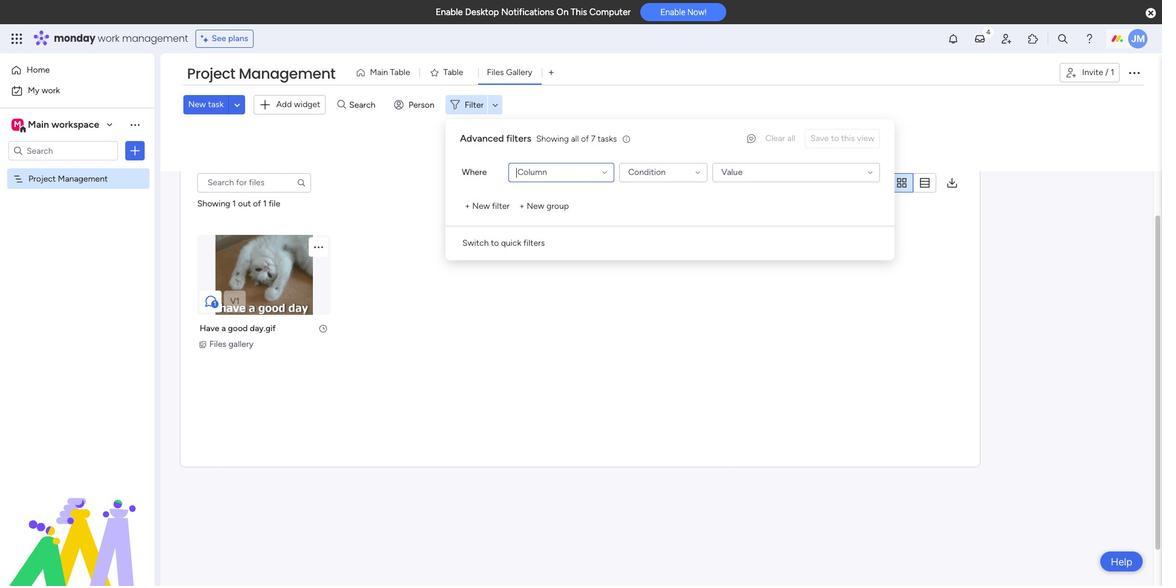 Task type: describe. For each thing, give the bounding box(es) containing it.
/
[[1106, 67, 1109, 77]]

enable desktop notifications on this computer
[[436, 7, 631, 18]]

1 vertical spatial of
[[253, 199, 261, 209]]

quick
[[501, 238, 521, 248]]

of inside the advanced filters showing all of 7 tasks
[[581, 133, 589, 144]]

workspace options image
[[129, 119, 141, 131]]

Search for files search field
[[197, 173, 311, 192]]

filter button
[[445, 95, 503, 115]]

have a good day.gif
[[200, 323, 276, 334]]

main for main workspace
[[28, 119, 49, 130]]

my work
[[28, 85, 60, 96]]

this
[[571, 7, 587, 18]]

widget
[[294, 99, 320, 110]]

my
[[28, 85, 39, 96]]

home link
[[7, 61, 147, 80]]

advanced
[[460, 133, 504, 144]]

enable now!
[[661, 7, 707, 17]]

workspace selection element
[[12, 117, 101, 133]]

advanced filters showing all of 7 tasks
[[460, 133, 617, 144]]

value
[[722, 167, 743, 177]]

angle down image
[[234, 100, 240, 109]]

switch to quick filters
[[463, 238, 545, 248]]

monday
[[54, 31, 95, 45]]

files gallery button
[[197, 338, 257, 351]]

group
[[547, 201, 569, 211]]

home option
[[7, 61, 147, 80]]

all inside button
[[787, 133, 796, 143]]

showing inside the advanced filters showing all of 7 tasks
[[536, 133, 569, 144]]

1 inside button
[[1111, 67, 1115, 77]]

1 left v1
[[214, 300, 216, 308]]

person
[[409, 100, 435, 110]]

computer
[[590, 7, 631, 18]]

work for monday
[[98, 31, 120, 45]]

files gallery
[[209, 339, 254, 349]]

files for files gallery
[[487, 67, 504, 77]]

where
[[462, 167, 487, 177]]

notifications
[[501, 7, 554, 18]]

help button
[[1101, 552, 1143, 572]]

monday marketplace image
[[1027, 33, 1039, 45]]

gallery layout group
[[891, 173, 937, 193]]

options image
[[129, 145, 141, 157]]

showing 1 out of 1 file
[[197, 199, 280, 209]]

to for switch
[[491, 238, 499, 248]]

1 left file
[[263, 199, 267, 209]]

workspace image
[[12, 118, 24, 131]]

lottie animation image
[[0, 464, 154, 586]]

tasks
[[598, 133, 617, 144]]

options image
[[1127, 65, 1142, 80]]

project management inside list box
[[28, 173, 108, 183]]

see plans
[[212, 33, 248, 44]]

main workspace
[[28, 119, 99, 130]]

+ for + new filter
[[465, 201, 470, 211]]

1 vertical spatial showing
[[197, 199, 230, 209]]

project inside field
[[187, 64, 235, 84]]

gallery
[[229, 339, 254, 349]]

+ for + new group
[[519, 201, 525, 211]]

+ new filter
[[465, 201, 510, 211]]

view
[[857, 133, 875, 143]]

my work option
[[7, 81, 147, 100]]

switch to quick filters button
[[458, 234, 550, 253]]

main content containing showing 1 out of 1 file
[[160, 118, 1162, 586]]

project management list box
[[0, 166, 154, 352]]

file
[[269, 199, 280, 209]]

7
[[591, 133, 596, 144]]

4 image
[[983, 25, 994, 38]]

table button
[[419, 63, 478, 82]]

work for my
[[42, 85, 60, 96]]

+ new group
[[519, 201, 569, 211]]

filter
[[465, 100, 484, 110]]

to for save
[[831, 133, 839, 143]]

new task button
[[183, 95, 229, 115]]

jeremy miller image
[[1128, 29, 1148, 48]]

plans
[[228, 33, 248, 44]]

update feed image
[[974, 33, 986, 45]]

all inside the advanced filters showing all of 7 tasks
[[571, 133, 579, 144]]

1 left out
[[233, 199, 236, 209]]

clear all button
[[761, 129, 800, 148]]

filter
[[492, 201, 510, 211]]



Task type: locate. For each thing, give the bounding box(es) containing it.
management
[[239, 64, 335, 84], [58, 173, 108, 183]]

download image
[[946, 176, 958, 189]]

0 horizontal spatial work
[[42, 85, 60, 96]]

1 horizontal spatial new
[[472, 201, 490, 211]]

on
[[557, 7, 569, 18]]

0 vertical spatial files
[[487, 67, 504, 77]]

filters
[[506, 133, 532, 144], [523, 238, 545, 248]]

new for + new group
[[527, 201, 545, 211]]

person button
[[389, 95, 442, 115]]

0 horizontal spatial new
[[188, 99, 206, 110]]

+ right filter
[[519, 201, 525, 211]]

new left filter
[[472, 201, 490, 211]]

1 horizontal spatial work
[[98, 31, 120, 45]]

0 vertical spatial project
[[187, 64, 235, 84]]

new inside button
[[188, 99, 206, 110]]

all
[[787, 133, 796, 143], [571, 133, 579, 144]]

save to this view button
[[805, 129, 880, 148]]

project down search in workspace field
[[28, 173, 56, 183]]

enable left desktop
[[436, 7, 463, 18]]

1 horizontal spatial enable
[[661, 7, 686, 17]]

of right out
[[253, 199, 261, 209]]

0 horizontal spatial project management
[[28, 173, 108, 183]]

add view image
[[549, 68, 554, 77]]

1 horizontal spatial management
[[239, 64, 335, 84]]

+
[[465, 201, 470, 211], [519, 201, 525, 211]]

files down a
[[209, 339, 226, 349]]

1
[[1111, 67, 1115, 77], [233, 199, 236, 209], [263, 199, 267, 209], [214, 300, 216, 308]]

task
[[208, 99, 224, 110]]

v2 user feedback image
[[747, 132, 756, 145]]

clear
[[766, 133, 785, 143]]

filters up column
[[506, 133, 532, 144]]

enable left now! on the top of the page
[[661, 7, 686, 17]]

0 horizontal spatial of
[[253, 199, 261, 209]]

0 horizontal spatial files
[[209, 339, 226, 349]]

project management inside field
[[187, 64, 335, 84]]

1 table from the left
[[390, 67, 410, 77]]

1 horizontal spatial project
[[187, 64, 235, 84]]

invite
[[1082, 67, 1104, 77]]

main right 'workspace' image
[[28, 119, 49, 130]]

see
[[212, 33, 226, 44]]

save
[[811, 133, 829, 143]]

this
[[841, 133, 855, 143]]

new task
[[188, 99, 224, 110]]

column
[[518, 167, 547, 177]]

management
[[122, 31, 188, 45]]

management down search in workspace field
[[58, 173, 108, 183]]

0 horizontal spatial +
[[465, 201, 470, 211]]

work
[[98, 31, 120, 45], [42, 85, 60, 96]]

files gallery button
[[478, 63, 542, 82]]

add
[[276, 99, 292, 110]]

select product image
[[11, 33, 23, 45]]

enable now! button
[[641, 3, 727, 21]]

table up filter popup button
[[444, 67, 463, 77]]

main for main table
[[370, 67, 388, 77]]

+ new filter button
[[460, 197, 515, 216]]

clear all
[[766, 133, 796, 143]]

main content
[[160, 118, 1162, 586]]

1 right / on the right
[[1111, 67, 1115, 77]]

new left task
[[188, 99, 206, 110]]

0 vertical spatial work
[[98, 31, 120, 45]]

m
[[14, 119, 21, 130]]

new for + new filter
[[472, 201, 490, 211]]

filters right quick
[[523, 238, 545, 248]]

files left the gallery
[[487, 67, 504, 77]]

files gallery
[[487, 67, 533, 77]]

save to this view
[[811, 133, 875, 143]]

1 vertical spatial management
[[58, 173, 108, 183]]

main
[[370, 67, 388, 77], [28, 119, 49, 130]]

help
[[1111, 555, 1133, 568]]

enable for enable desktop notifications on this computer
[[436, 7, 463, 18]]

0 horizontal spatial table
[[390, 67, 410, 77]]

add widget
[[276, 99, 320, 110]]

filters inside button
[[523, 238, 545, 248]]

2 + from the left
[[519, 201, 525, 211]]

project management
[[187, 64, 335, 84], [28, 173, 108, 183]]

main table button
[[351, 63, 419, 82]]

enable inside button
[[661, 7, 686, 17]]

gallery
[[506, 67, 533, 77]]

+ new group button
[[515, 197, 574, 216]]

all right clear
[[787, 133, 796, 143]]

0 horizontal spatial main
[[28, 119, 49, 130]]

2 horizontal spatial new
[[527, 201, 545, 211]]

management up add
[[239, 64, 335, 84]]

to left this
[[831, 133, 839, 143]]

Project Management field
[[184, 64, 339, 84]]

1 + from the left
[[465, 201, 470, 211]]

1 vertical spatial files
[[209, 339, 226, 349]]

to left quick
[[491, 238, 499, 248]]

v1
[[230, 296, 240, 306]]

out
[[238, 199, 251, 209]]

all left '7'
[[571, 133, 579, 144]]

have
[[200, 323, 219, 334]]

project
[[187, 64, 235, 84], [28, 173, 56, 183]]

2 table from the left
[[444, 67, 463, 77]]

project management up add
[[187, 64, 335, 84]]

None search field
[[197, 173, 311, 192]]

invite / 1 button
[[1060, 63, 1120, 82]]

0 vertical spatial project management
[[187, 64, 335, 84]]

files for files gallery
[[209, 339, 226, 349]]

work right my
[[42, 85, 60, 96]]

1 horizontal spatial +
[[519, 201, 525, 211]]

0 horizontal spatial project
[[28, 173, 56, 183]]

table up the person popup button
[[390, 67, 410, 77]]

of
[[581, 133, 589, 144], [253, 199, 261, 209]]

a
[[222, 323, 226, 334]]

notifications image
[[947, 33, 960, 45]]

0 horizontal spatial management
[[58, 173, 108, 183]]

option
[[0, 167, 154, 170]]

enable
[[436, 7, 463, 18], [661, 7, 686, 17]]

2 all from the left
[[571, 133, 579, 144]]

1 vertical spatial filters
[[523, 238, 545, 248]]

help image
[[1084, 33, 1096, 45]]

invite / 1
[[1082, 67, 1115, 77]]

table inside button
[[444, 67, 463, 77]]

to
[[831, 133, 839, 143], [491, 238, 499, 248]]

home
[[27, 65, 50, 75]]

0 vertical spatial filters
[[506, 133, 532, 144]]

lottie animation element
[[0, 464, 154, 586]]

1 vertical spatial project
[[28, 173, 56, 183]]

0 vertical spatial showing
[[536, 133, 569, 144]]

showing up column
[[536, 133, 569, 144]]

0 vertical spatial main
[[370, 67, 388, 77]]

1 vertical spatial to
[[491, 238, 499, 248]]

desktop
[[465, 7, 499, 18]]

table inside button
[[390, 67, 410, 77]]

showing left out
[[197, 199, 230, 209]]

Search in workspace field
[[25, 144, 101, 158]]

1 horizontal spatial of
[[581, 133, 589, 144]]

files
[[487, 67, 504, 77], [209, 339, 226, 349]]

new left group
[[527, 201, 545, 211]]

main inside button
[[370, 67, 388, 77]]

+ left filter
[[465, 201, 470, 211]]

1 horizontal spatial files
[[487, 67, 504, 77]]

1 vertical spatial main
[[28, 119, 49, 130]]

arrow down image
[[488, 98, 503, 112]]

project management down search in workspace field
[[28, 173, 108, 183]]

0 vertical spatial management
[[239, 64, 335, 84]]

files inside files gallery button
[[209, 339, 226, 349]]

main up search field
[[370, 67, 388, 77]]

0 horizontal spatial enable
[[436, 7, 463, 18]]

main inside workspace selection element
[[28, 119, 49, 130]]

v2 search image
[[337, 98, 346, 112]]

switch
[[463, 238, 489, 248]]

now!
[[688, 7, 707, 17]]

1 vertical spatial project management
[[28, 173, 108, 183]]

1 horizontal spatial all
[[787, 133, 796, 143]]

management inside field
[[239, 64, 335, 84]]

1 horizontal spatial table
[[444, 67, 463, 77]]

condition
[[628, 167, 666, 177]]

1 horizontal spatial main
[[370, 67, 388, 77]]

0 horizontal spatial all
[[571, 133, 579, 144]]

0 vertical spatial of
[[581, 133, 589, 144]]

my work link
[[7, 81, 147, 100]]

management inside list box
[[58, 173, 108, 183]]

dapulse close image
[[1146, 7, 1156, 19]]

monday work management
[[54, 31, 188, 45]]

files inside files gallery button
[[487, 67, 504, 77]]

enable for enable now!
[[661, 7, 686, 17]]

Search field
[[346, 96, 383, 113]]

search everything image
[[1057, 33, 1069, 45]]

table
[[390, 67, 410, 77], [444, 67, 463, 77]]

1 vertical spatial work
[[42, 85, 60, 96]]

1 horizontal spatial to
[[831, 133, 839, 143]]

project inside list box
[[28, 173, 56, 183]]

showing
[[536, 133, 569, 144], [197, 199, 230, 209]]

work right monday
[[98, 31, 120, 45]]

new
[[188, 99, 206, 110], [472, 201, 490, 211], [527, 201, 545, 211]]

project up task
[[187, 64, 235, 84]]

see plans button
[[195, 30, 254, 48]]

file actions image
[[312, 241, 325, 253]]

0 horizontal spatial showing
[[197, 199, 230, 209]]

invite members image
[[1001, 33, 1013, 45]]

search image
[[297, 178, 306, 188]]

1 all from the left
[[787, 133, 796, 143]]

of left '7'
[[581, 133, 589, 144]]

day.gif
[[250, 323, 276, 334]]

1 horizontal spatial project management
[[187, 64, 335, 84]]

work inside option
[[42, 85, 60, 96]]

0 vertical spatial to
[[831, 133, 839, 143]]

good
[[228, 323, 248, 334]]

0 horizontal spatial to
[[491, 238, 499, 248]]

add widget button
[[254, 95, 326, 114]]

1 horizontal spatial showing
[[536, 133, 569, 144]]

workspace
[[51, 119, 99, 130]]

main table
[[370, 67, 410, 77]]



Task type: vqa. For each thing, say whether or not it's contained in the screenshot.
the leftmost Files
yes



